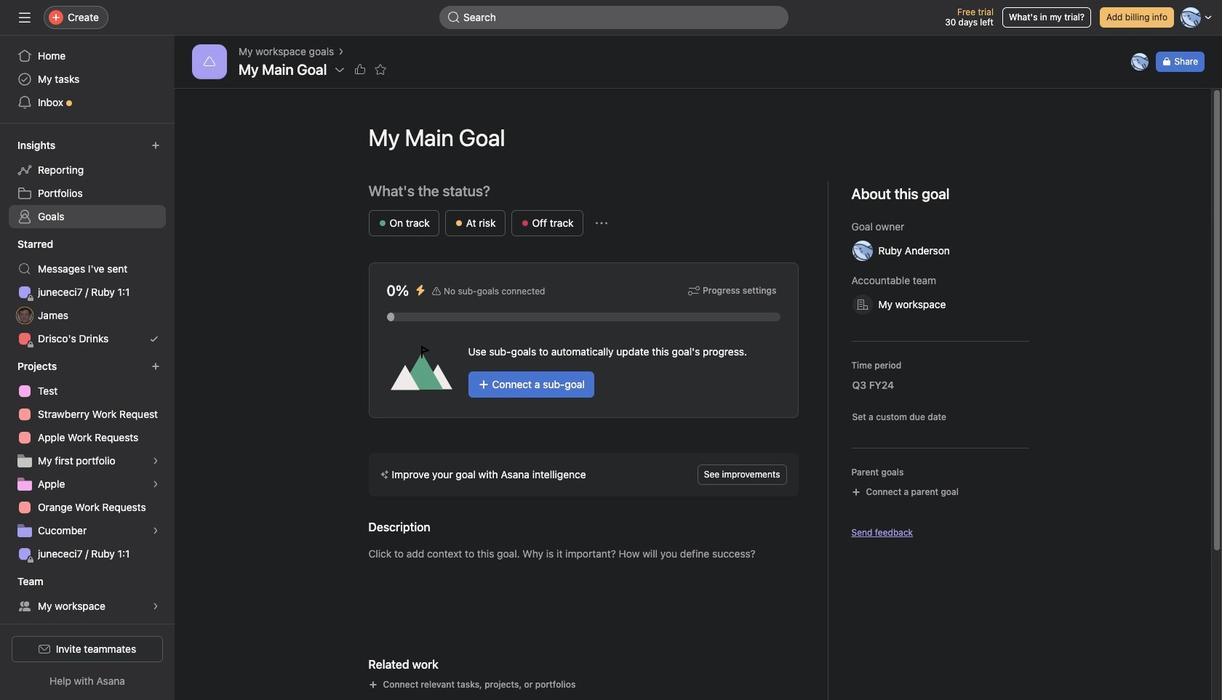 Task type: vqa. For each thing, say whether or not it's contained in the screenshot.
See details, Apple icon
yes



Task type: describe. For each thing, give the bounding box(es) containing it.
isinverse image
[[448, 12, 460, 23]]

new project or portfolio image
[[151, 362, 160, 371]]

global element
[[0, 36, 175, 123]]

teams element
[[0, 569, 175, 621]]

see details, my workspace image
[[151, 602, 160, 611]]

projects element
[[0, 354, 175, 569]]

insights element
[[0, 132, 175, 231]]

see details, apple image
[[151, 480, 160, 489]]

hide sidebar image
[[19, 12, 31, 23]]

show options image
[[334, 64, 346, 76]]

add to starred image
[[375, 64, 387, 76]]



Task type: locate. For each thing, give the bounding box(es) containing it.
Goal name text field
[[357, 111, 1029, 164]]

new insights image
[[151, 141, 160, 150]]

see details, my first portfolio image
[[151, 457, 160, 466]]

ra image
[[1135, 53, 1146, 71]]

see details, cucomber image
[[151, 527, 160, 536]]

starred element
[[0, 231, 175, 354]]

ja image
[[20, 307, 29, 325]]

list box
[[439, 6, 789, 29]]

0 likes. click to like this task image
[[355, 64, 366, 76]]



